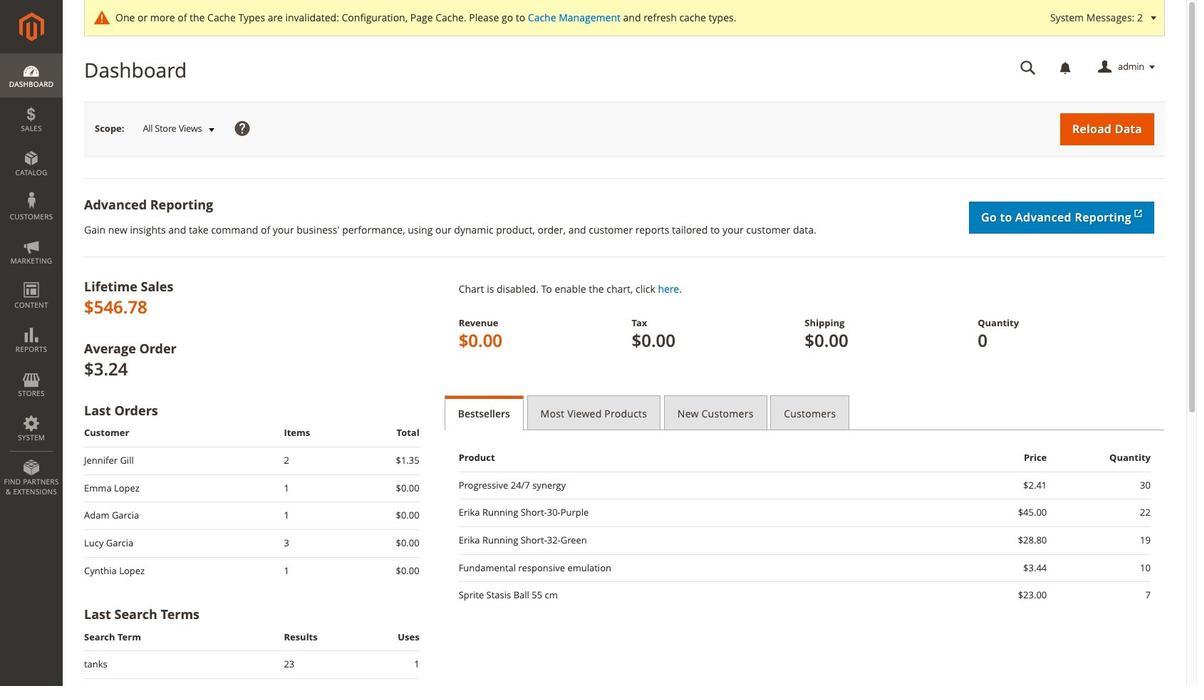 Task type: describe. For each thing, give the bounding box(es) containing it.
magento admin panel image
[[19, 12, 44, 41]]



Task type: locate. For each thing, give the bounding box(es) containing it.
menu bar
[[0, 53, 63, 504]]

tab list
[[444, 396, 1165, 430]]

None text field
[[1011, 55, 1046, 80]]



